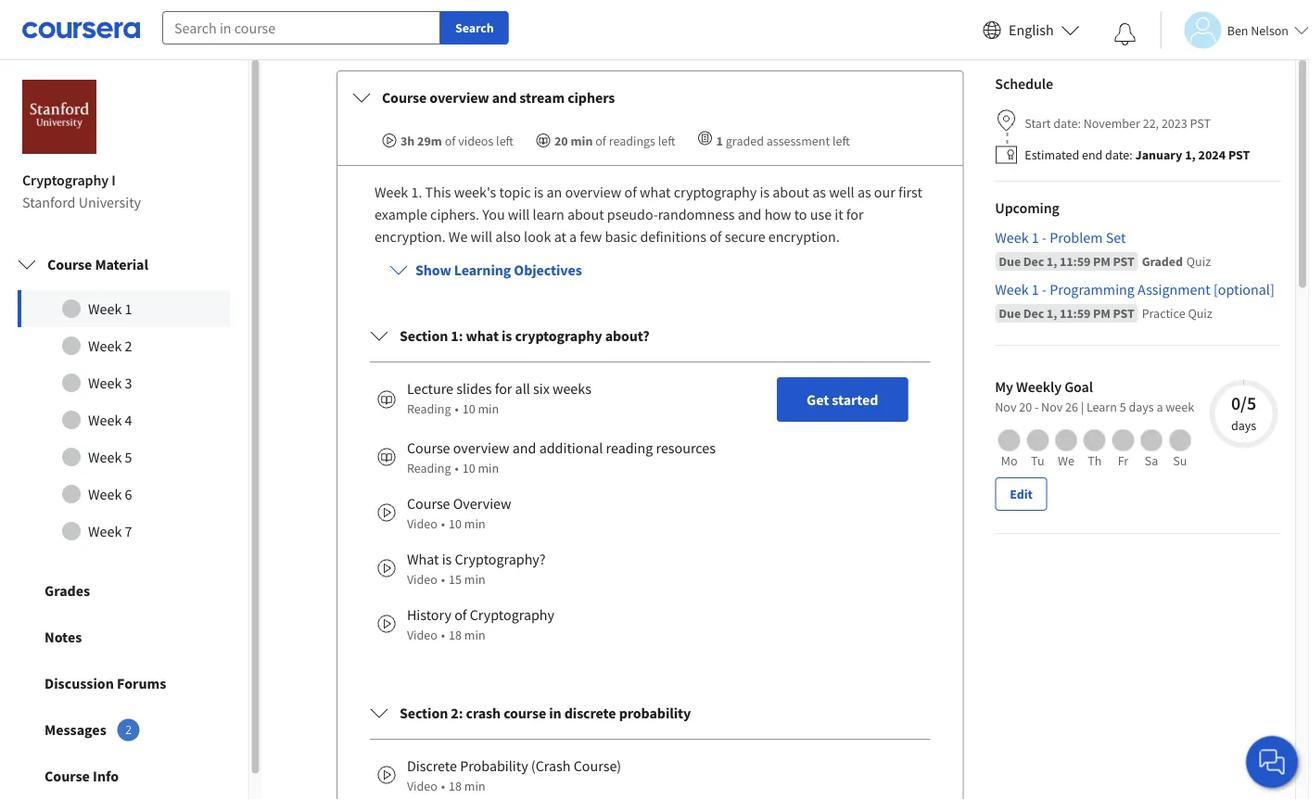 Task type: vqa. For each thing, say whether or not it's contained in the screenshot.
bottom COMPLETE
no



Task type: locate. For each thing, give the bounding box(es) containing it.
reading inside the course overview and additional reading resources reading • 10 min
[[406, 459, 451, 476]]

date:
[[1053, 114, 1081, 131], [1105, 146, 1132, 163]]

quiz right graded
[[1186, 252, 1211, 269]]

0 vertical spatial will
[[507, 204, 529, 223]]

• inside discrete probability (crash course) video • 18 min
[[441, 777, 445, 794]]

1 horizontal spatial 5
[[1119, 398, 1126, 415]]

3 left from the left
[[832, 131, 850, 148]]

0 vertical spatial dec
[[1023, 252, 1044, 269]]

1 horizontal spatial about
[[772, 182, 809, 201]]

it
[[834, 204, 843, 223]]

about up few on the top
[[567, 204, 604, 223]]

week left 3
[[88, 373, 122, 392]]

10 down overview
[[448, 515, 461, 532]]

about
[[772, 182, 809, 201], [567, 204, 604, 223]]

0 vertical spatial quiz
[[1186, 252, 1211, 269]]

week 6
[[88, 484, 132, 503]]

0 vertical spatial cryptography
[[22, 170, 109, 189]]

and inside the course overview and additional reading resources reading • 10 min
[[512, 438, 536, 456]]

2024
[[1198, 146, 1225, 163]]

weeks
[[552, 379, 591, 397]]

course overview and stream ciphers button
[[337, 71, 962, 123]]

pseudo-
[[607, 204, 658, 223]]

for right "it"
[[846, 204, 863, 223]]

date: right start
[[1053, 114, 1081, 131]]

programming
[[1049, 279, 1134, 298]]

0 horizontal spatial as
[[812, 182, 826, 201]]

will down you
[[470, 227, 492, 245]]

0 horizontal spatial 5
[[125, 447, 132, 466]]

1, left 2024
[[1185, 146, 1195, 163]]

what
[[639, 182, 670, 201], [465, 326, 498, 344]]

discussion forums link
[[0, 660, 248, 706]]

cryptography inside 'cryptography i stanford university'
[[22, 170, 109, 189]]

1 horizontal spatial we
[[1058, 452, 1074, 469]]

week 1
[[88, 299, 132, 317]]

1 for week 1
[[125, 299, 132, 317]]

- down weekly in the top right of the page
[[1034, 398, 1038, 415]]

is up 15
[[441, 549, 451, 568]]

0 vertical spatial we
[[448, 227, 467, 245]]

days inside my weekly goal nov 20 - nov 26 | learn 5 days a week
[[1128, 398, 1154, 415]]

0 vertical spatial reading
[[406, 400, 451, 417]]

course inside course overview video • 10 min
[[406, 494, 450, 512]]

0 horizontal spatial days
[[1128, 398, 1154, 415]]

1 horizontal spatial date:
[[1105, 146, 1132, 163]]

0 vertical spatial 10
[[462, 400, 475, 417]]

0 vertical spatial 5
[[1119, 398, 1126, 415]]

2 vertical spatial and
[[512, 438, 536, 456]]

1 vertical spatial dec
[[1023, 304, 1044, 321]]

dec
[[1023, 252, 1044, 269], [1023, 304, 1044, 321]]

stream
[[519, 87, 564, 106]]

days left week
[[1128, 398, 1154, 415]]

0 vertical spatial due
[[998, 252, 1020, 269]]

0 vertical spatial 2
[[125, 336, 132, 354]]

1 vertical spatial what
[[465, 326, 498, 344]]

1 due from the top
[[998, 252, 1020, 269]]

cryptography up randomness
[[673, 182, 756, 201]]

0 vertical spatial 11:59
[[1059, 252, 1090, 269]]

cryptography up the weeks
[[515, 326, 602, 344]]

reading inside lecture slides for all six weeks reading • 10 min
[[406, 400, 451, 417]]

1 vertical spatial section
[[399, 703, 448, 722]]

this
[[425, 182, 451, 201]]

10 inside the course overview and additional reading resources reading • 10 min
[[462, 459, 475, 476]]

0 vertical spatial date:
[[1053, 114, 1081, 131]]

stanford university image
[[22, 79, 96, 153]]

2 vertical spatial 10
[[448, 515, 461, 532]]

0/5
[[1231, 391, 1256, 414]]

0 horizontal spatial will
[[470, 227, 492, 245]]

0 horizontal spatial a
[[569, 227, 576, 245]]

nov down my
[[995, 398, 1016, 415]]

section left "1:"
[[399, 326, 448, 344]]

course inside 'dropdown button'
[[381, 87, 426, 106]]

overview down lecture slides for all six weeks reading • 10 min
[[453, 438, 509, 456]]

section 1:  what is cryptography about? button
[[355, 309, 945, 361]]

min down probability
[[464, 777, 485, 794]]

videos
[[458, 131, 493, 148]]

1 vertical spatial about
[[567, 204, 604, 223]]

example
[[374, 204, 427, 223]]

20 down stream
[[554, 131, 568, 148]]

1 horizontal spatial a
[[1156, 398, 1163, 415]]

course up the 3h
[[381, 87, 426, 106]]

2 18 from the top
[[448, 777, 461, 794]]

video inside course overview video • 10 min
[[406, 515, 437, 532]]

cryptography up "stanford"
[[22, 170, 109, 189]]

1, down the programming
[[1046, 304, 1057, 321]]

1 horizontal spatial what
[[639, 182, 670, 201]]

week inside week 1.  this week's topic is an overview of what cryptography is about as well as our first example ciphers. you will learn about pseudo-randomness and how to use it for encryption. we will also look at a few basic definitions of secure encryption.
[[374, 182, 408, 201]]

10 for slides
[[462, 400, 475, 417]]

secure
[[724, 227, 765, 245]]

week 7 link
[[18, 512, 230, 549]]

10 inside lecture slides for all six weeks reading • 10 min
[[462, 400, 475, 417]]

10 inside course overview video • 10 min
[[448, 515, 461, 532]]

1 vertical spatial reading
[[406, 459, 451, 476]]

1 vertical spatial 5
[[125, 447, 132, 466]]

0 horizontal spatial encryption.
[[374, 227, 445, 245]]

11:59 down the programming
[[1059, 304, 1090, 321]]

1 inside 'link'
[[125, 299, 132, 317]]

section for section 1:  what is cryptography about?
[[399, 326, 448, 344]]

show
[[415, 260, 451, 278]]

0 vertical spatial and
[[492, 87, 516, 106]]

show notifications image
[[1114, 23, 1136, 45]]

left
[[496, 131, 513, 148], [658, 131, 675, 148], [832, 131, 850, 148]]

0 horizontal spatial what
[[465, 326, 498, 344]]

week
[[1165, 398, 1194, 415]]

2 encryption. from the left
[[768, 227, 839, 245]]

0 vertical spatial a
[[569, 227, 576, 245]]

- inside week 1 - problem set due dec 1, 11:59 pm pst graded quiz
[[1042, 227, 1046, 246]]

1 vertical spatial and
[[737, 204, 761, 223]]

10 for overview
[[462, 459, 475, 476]]

week inside 'link'
[[88, 299, 122, 317]]

1 nov from the left
[[995, 398, 1016, 415]]

cryptography inside week 1.  this week's topic is an overview of what cryptography is about as well as our first example ciphers. you will learn about pseudo-randomness and how to use it for encryption. we will also look at a few basic definitions of secure encryption.
[[673, 182, 756, 201]]

1 inside week 1 - problem set due dec 1, 11:59 pm pst graded quiz
[[1031, 227, 1039, 246]]

0 vertical spatial pm
[[1093, 252, 1110, 269]]

1 vertical spatial due
[[998, 304, 1020, 321]]

2 vertical spatial -
[[1034, 398, 1038, 415]]

get started button
[[777, 377, 908, 421]]

2 section from the top
[[399, 703, 448, 722]]

1 vertical spatial 10
[[462, 459, 475, 476]]

1 left graded
[[716, 131, 723, 148]]

left right videos
[[496, 131, 513, 148]]

- left the programming
[[1042, 279, 1046, 298]]

a inside week 1.  this week's topic is an overview of what cryptography is about as well as our first example ciphers. you will learn about pseudo-randomness and how to use it for encryption. we will also look at a few basic definitions of secure encryption.
[[569, 227, 576, 245]]

week for week 5
[[88, 447, 122, 466]]

0 vertical spatial for
[[846, 204, 863, 223]]

and inside 'dropdown button'
[[492, 87, 516, 106]]

date: right end in the right top of the page
[[1105, 146, 1132, 163]]

cryptography?
[[454, 549, 545, 568]]

0 vertical spatial section
[[399, 326, 448, 344]]

encryption. down "to"
[[768, 227, 839, 245]]

20 inside my weekly goal nov 20 - nov 26 | learn 5 days a week
[[1019, 398, 1032, 415]]

is right "1:"
[[501, 326, 512, 344]]

fr
[[1117, 452, 1128, 469]]

dec up weekly in the top right of the page
[[1023, 304, 1044, 321]]

due inside week 1 - programming assignment  [optional] due dec 1, 11:59 pm pst practice quiz
[[998, 304, 1020, 321]]

1 vertical spatial quiz
[[1188, 304, 1212, 321]]

0 vertical spatial days
[[1128, 398, 1154, 415]]

0 vertical spatial cryptography
[[673, 182, 756, 201]]

1 horizontal spatial 20
[[1019, 398, 1032, 415]]

overview inside 'dropdown button'
[[429, 87, 489, 106]]

0 horizontal spatial for
[[494, 379, 512, 397]]

week up week 3
[[88, 336, 122, 354]]

week 4
[[88, 410, 132, 429]]

0 vertical spatial overview
[[429, 87, 489, 106]]

a inside my weekly goal nov 20 - nov 26 | learn 5 days a week
[[1156, 398, 1163, 415]]

week for week 1.  this week's topic is an overview of what cryptography is about as well as our first example ciphers. you will learn about pseudo-randomness and how to use it for encryption. we will also look at a few basic definitions of secure encryption.
[[374, 182, 408, 201]]

encryption. down example
[[374, 227, 445, 245]]

messages
[[45, 720, 106, 738]]

2 vertical spatial overview
[[453, 438, 509, 456]]

• inside the course overview and additional reading resources reading • 10 min
[[454, 459, 458, 476]]

video inside history of cryptography video • 18 min
[[406, 626, 437, 643]]

11:59 inside week 1 - problem set due dec 1, 11:59 pm pst graded quiz
[[1059, 252, 1090, 269]]

0 horizontal spatial nov
[[995, 398, 1016, 415]]

due down upcoming
[[998, 252, 1020, 269]]

1 vertical spatial a
[[1156, 398, 1163, 415]]

su
[[1173, 452, 1187, 469]]

min right 15
[[464, 571, 485, 587]]

pm inside week 1 - problem set due dec 1, 11:59 pm pst graded quiz
[[1093, 252, 1110, 269]]

0 horizontal spatial cryptography
[[515, 326, 602, 344]]

section 2: crash course in discrete probability
[[399, 703, 691, 722]]

min down "what is cryptography? video • 15 min"
[[464, 626, 485, 643]]

1 vertical spatial 1,
[[1046, 252, 1057, 269]]

11:59 down "problem"
[[1059, 252, 1090, 269]]

week 3
[[88, 373, 132, 392]]

what inside dropdown button
[[465, 326, 498, 344]]

mo
[[1001, 452, 1017, 469]]

0 vertical spatial -
[[1042, 227, 1046, 246]]

course down lecture
[[406, 438, 450, 456]]

min down overview
[[464, 515, 485, 532]]

week for week 1 - problem set due dec 1, 11:59 pm pst graded quiz
[[995, 227, 1028, 246]]

course left info
[[45, 766, 90, 785]]

0 horizontal spatial cryptography
[[22, 170, 109, 189]]

1 11:59 from the top
[[1059, 252, 1090, 269]]

video up what
[[406, 515, 437, 532]]

as left our
[[857, 182, 871, 201]]

1 horizontal spatial days
[[1231, 417, 1256, 433]]

week for week 3
[[88, 373, 122, 392]]

1, inside week 1 - programming assignment  [optional] due dec 1, 11:59 pm pst practice quiz
[[1046, 304, 1057, 321]]

what up pseudo-
[[639, 182, 670, 201]]

5 right the learn
[[1119, 398, 1126, 415]]

2 horizontal spatial left
[[832, 131, 850, 148]]

0 vertical spatial about
[[772, 182, 809, 201]]

week inside "link"
[[88, 410, 122, 429]]

2 vertical spatial 1,
[[1046, 304, 1057, 321]]

2 left from the left
[[658, 131, 675, 148]]

show learning objectives button
[[374, 247, 596, 291]]

11:59 inside week 1 - programming assignment  [optional] due dec 1, 11:59 pm pst practice quiz
[[1059, 304, 1090, 321]]

• down slides
[[454, 400, 458, 417]]

of right the 29m
[[444, 131, 455, 148]]

nov left '26'
[[1041, 398, 1062, 415]]

due inside week 1 - problem set due dec 1, 11:59 pm pst graded quiz
[[998, 252, 1020, 269]]

how
[[764, 204, 791, 223]]

5 inside week 5 link
[[125, 447, 132, 466]]

1 vertical spatial -
[[1042, 279, 1046, 298]]

• up "what is cryptography? video • 15 min"
[[441, 515, 445, 532]]

5 inside my weekly goal nov 20 - nov 26 | learn 5 days a week
[[1119, 398, 1126, 415]]

1 horizontal spatial as
[[857, 182, 871, 201]]

4 video from the top
[[406, 777, 437, 794]]

1 18 from the top
[[448, 626, 461, 643]]

2 video from the top
[[406, 571, 437, 587]]

video down discrete
[[406, 777, 437, 794]]

1 vertical spatial 18
[[448, 777, 461, 794]]

course
[[503, 703, 546, 722]]

search button
[[440, 11, 509, 45]]

1 encryption. from the left
[[374, 227, 445, 245]]

course left overview
[[406, 494, 450, 512]]

- inside week 1 - programming assignment  [optional] due dec 1, 11:59 pm pst practice quiz
[[1042, 279, 1046, 298]]

left for 20 min of readings left
[[658, 131, 675, 148]]

will down topic
[[507, 204, 529, 223]]

we inside week 1.  this week's topic is an overview of what cryptography is about as well as our first example ciphers. you will learn about pseudo-randomness and how to use it for encryption. we will also look at a few basic definitions of secure encryption.
[[448, 227, 467, 245]]

week 1 link
[[18, 290, 230, 327]]

cryptography down cryptography?
[[469, 605, 554, 623]]

1 video from the top
[[406, 515, 437, 532]]

1, down "problem"
[[1046, 252, 1057, 269]]

1 pm from the top
[[1093, 252, 1110, 269]]

2 due from the top
[[998, 304, 1020, 321]]

1 vertical spatial 11:59
[[1059, 304, 1090, 321]]

ciphers.
[[430, 204, 479, 223]]

course overview and additional reading resources reading • 10 min
[[406, 438, 715, 476]]

additional
[[539, 438, 603, 456]]

• inside "what is cryptography? video • 15 min"
[[441, 571, 445, 587]]

a
[[569, 227, 576, 245], [1156, 398, 1163, 415]]

10 down slides
[[462, 400, 475, 417]]

days down 0/5
[[1231, 417, 1256, 433]]

• left 15
[[441, 571, 445, 587]]

1 vertical spatial for
[[494, 379, 512, 397]]

quiz
[[1186, 252, 1211, 269], [1188, 304, 1212, 321]]

course for course overview video • 10 min
[[406, 494, 450, 512]]

week left 4
[[88, 410, 122, 429]]

1 vertical spatial pm
[[1093, 304, 1110, 321]]

video inside discrete probability (crash course) video • 18 min
[[406, 777, 437, 794]]

cryptography inside dropdown button
[[515, 326, 602, 344]]

of right history
[[454, 605, 466, 623]]

readings
[[608, 131, 655, 148]]

and left stream
[[492, 87, 516, 106]]

week inside week 1 - programming assignment  [optional] due dec 1, 11:59 pm pst practice quiz
[[995, 279, 1028, 298]]

0 horizontal spatial about
[[567, 204, 604, 223]]

discrete probability (crash course) video • 18 min
[[406, 756, 621, 794]]

quiz inside week 1 - programming assignment  [optional] due dec 1, 11:59 pm pst practice quiz
[[1188, 304, 1212, 321]]

1 section from the top
[[399, 326, 448, 344]]

cryptography
[[673, 182, 756, 201], [515, 326, 602, 344]]

week 5 link
[[18, 438, 230, 475]]

1 vertical spatial overview
[[565, 182, 621, 201]]

cryptography inside history of cryptography video • 18 min
[[469, 605, 554, 623]]

reading
[[406, 400, 451, 417], [406, 459, 451, 476]]

- for programming
[[1042, 279, 1046, 298]]

week left the programming
[[995, 279, 1028, 298]]

1,
[[1185, 146, 1195, 163], [1046, 252, 1057, 269], [1046, 304, 1057, 321]]

1 left from the left
[[496, 131, 513, 148]]

section
[[399, 326, 448, 344], [399, 703, 448, 722]]

ben nelson button
[[1161, 12, 1309, 49]]

due
[[998, 252, 1020, 269], [998, 304, 1020, 321]]

reading down lecture
[[406, 400, 451, 417]]

quiz inside week 1 - problem set due dec 1, 11:59 pm pst graded quiz
[[1186, 252, 1211, 269]]

2 up 3
[[125, 336, 132, 354]]

overview
[[429, 87, 489, 106], [565, 182, 621, 201], [453, 438, 509, 456]]

started
[[832, 390, 878, 408]]

min
[[570, 131, 592, 148], [477, 400, 499, 417], [477, 459, 499, 476], [464, 515, 485, 532], [464, 571, 485, 587], [464, 626, 485, 643], [464, 777, 485, 794]]

week 1.  this week's topic is an overview of what cryptography is about as well as our first example ciphers. you will learn about pseudo-randomness and how to use it for encryption. we will also look at a few basic definitions of secure encryption.
[[374, 182, 922, 245]]

as up use
[[812, 182, 826, 201]]

we left th
[[1058, 452, 1074, 469]]

2 pm from the top
[[1093, 304, 1110, 321]]

also
[[495, 227, 521, 245]]

a left week
[[1156, 398, 1163, 415]]

course left material
[[47, 254, 92, 273]]

about up "to"
[[772, 182, 809, 201]]

we down ciphers.
[[448, 227, 467, 245]]

schedule
[[995, 74, 1053, 92]]

and for ciphers
[[492, 87, 516, 106]]

what right "1:"
[[465, 326, 498, 344]]

2 11:59 from the top
[[1059, 304, 1090, 321]]

my
[[995, 377, 1013, 395]]

1 vertical spatial cryptography
[[515, 326, 602, 344]]

overview inside week 1.  this week's topic is an overview of what cryptography is about as well as our first example ciphers. you will learn about pseudo-randomness and how to use it for encryption. we will also look at a few basic definitions of secure encryption.
[[565, 182, 621, 201]]

min inside lecture slides for all six weeks reading • 10 min
[[477, 400, 499, 417]]

min inside history of cryptography video • 18 min
[[464, 626, 485, 643]]

week up example
[[374, 182, 408, 201]]

video
[[406, 515, 437, 532], [406, 571, 437, 587], [406, 626, 437, 643], [406, 777, 437, 794]]

week's
[[454, 182, 496, 201]]

overview up the 3h 29m of videos left
[[429, 87, 489, 106]]

a right the at
[[569, 227, 576, 245]]

and
[[492, 87, 516, 106], [737, 204, 761, 223], [512, 438, 536, 456]]

course inside the course overview and additional reading resources reading • 10 min
[[406, 438, 450, 456]]

week for week 1
[[88, 299, 122, 317]]

left right assessment
[[832, 131, 850, 148]]

pst inside week 1 - problem set due dec 1, 11:59 pm pst graded quiz
[[1113, 252, 1134, 269]]

2 reading from the top
[[406, 459, 451, 476]]

• up overview
[[454, 459, 458, 476]]

29m
[[417, 131, 442, 148]]

is
[[533, 182, 543, 201], [759, 182, 769, 201], [501, 326, 512, 344], [441, 549, 451, 568]]

1 horizontal spatial for
[[846, 204, 863, 223]]

0 horizontal spatial 20
[[554, 131, 568, 148]]

history of cryptography video • 18 min
[[406, 605, 554, 643]]

week inside week 1 - problem set due dec 1, 11:59 pm pst graded quiz
[[995, 227, 1028, 246]]

learning
[[454, 260, 511, 278]]

0 horizontal spatial we
[[448, 227, 467, 245]]

and inside week 1.  this week's topic is an overview of what cryptography is about as well as our first example ciphers. you will learn about pseudo-randomness and how to use it for encryption. we will also look at a few basic definitions of secure encryption.
[[737, 204, 761, 223]]

university
[[79, 192, 141, 211]]

due up my
[[998, 304, 1020, 321]]

1 vertical spatial date:
[[1105, 146, 1132, 163]]

pst down set
[[1113, 252, 1134, 269]]

video down history
[[406, 626, 437, 643]]

1 horizontal spatial encryption.
[[768, 227, 839, 245]]

0 vertical spatial what
[[639, 182, 670, 201]]

week up week 2
[[88, 299, 122, 317]]

18 inside history of cryptography video • 18 min
[[448, 626, 461, 643]]

1 left the programming
[[1031, 279, 1039, 298]]

1 reading from the top
[[406, 400, 451, 417]]

section for section 2: crash course in discrete probability
[[399, 703, 448, 722]]

1 dec from the top
[[1023, 252, 1044, 269]]

reading up course overview video • 10 min at the bottom left
[[406, 459, 451, 476]]

2 dec from the top
[[1023, 304, 1044, 321]]

1 vertical spatial will
[[470, 227, 492, 245]]

18 down discrete
[[448, 777, 461, 794]]

1 horizontal spatial cryptography
[[673, 182, 756, 201]]

week down week 4
[[88, 447, 122, 466]]

left right readings
[[658, 131, 675, 148]]

1 horizontal spatial left
[[658, 131, 675, 148]]

week 2 link
[[18, 327, 230, 364]]

course inside dropdown button
[[47, 254, 92, 273]]

0 vertical spatial 18
[[448, 626, 461, 643]]

1 vertical spatial cryptography
[[469, 605, 554, 623]]

1 horizontal spatial nov
[[1041, 398, 1062, 415]]

reading for lecture
[[406, 400, 451, 417]]

video down what
[[406, 571, 437, 587]]

basic
[[605, 227, 637, 245]]

dec inside week 1 - problem set due dec 1, 11:59 pm pst graded quiz
[[1023, 252, 1044, 269]]

3 video from the top
[[406, 626, 437, 643]]

course for course material
[[47, 254, 92, 273]]

2 up course info link
[[125, 722, 132, 737]]

• down history
[[441, 626, 445, 643]]

and left additional
[[512, 438, 536, 456]]

quiz down assignment
[[1188, 304, 1212, 321]]

week down upcoming
[[995, 227, 1028, 246]]

section left 2:
[[399, 703, 448, 722]]

0 horizontal spatial left
[[496, 131, 513, 148]]

overview inside the course overview and additional reading resources reading • 10 min
[[453, 438, 509, 456]]

- for problem
[[1042, 227, 1046, 246]]

1 horizontal spatial cryptography
[[469, 605, 554, 623]]

week left 6
[[88, 484, 122, 503]]

overview right an
[[565, 182, 621, 201]]

1 for week 1 - programming assignment  [optional] due dec 1, 11:59 pm pst practice quiz
[[1031, 279, 1039, 298]]

dec down upcoming
[[1023, 252, 1044, 269]]

pm down the programming
[[1093, 304, 1110, 321]]

1 inside week 1 - programming assignment  [optional] due dec 1, 11:59 pm pst practice quiz
[[1031, 279, 1039, 298]]

set
[[1105, 227, 1126, 246]]

1 vertical spatial we
[[1058, 452, 1074, 469]]

1 vertical spatial 20
[[1019, 398, 1032, 415]]

week left 7
[[88, 521, 122, 540]]

is inside dropdown button
[[501, 326, 512, 344]]



Task type: describe. For each thing, give the bounding box(es) containing it.
learn
[[1086, 398, 1117, 415]]

english button
[[975, 0, 1087, 60]]

section 1:  what is cryptography about?
[[399, 326, 649, 344]]

1 as from the left
[[812, 182, 826, 201]]

0 vertical spatial 1,
[[1185, 146, 1195, 163]]

assignment
[[1137, 279, 1210, 298]]

course for course overview and additional reading resources reading • 10 min
[[406, 438, 450, 456]]

1 graded assessment left
[[716, 131, 850, 148]]

cryptography i stanford university
[[22, 170, 141, 211]]

pm inside week 1 - programming assignment  [optional] due dec 1, 11:59 pm pst practice quiz
[[1093, 304, 1110, 321]]

help center image
[[1261, 751, 1283, 773]]

reading for course
[[406, 459, 451, 476]]

graded
[[725, 131, 764, 148]]

of inside history of cryptography video • 18 min
[[454, 605, 466, 623]]

end
[[1082, 146, 1102, 163]]

discrete
[[564, 703, 616, 722]]

2023
[[1161, 114, 1187, 131]]

• inside history of cryptography video • 18 min
[[441, 626, 445, 643]]

probability
[[619, 703, 691, 722]]

about?
[[605, 326, 649, 344]]

pst right 2024
[[1228, 146, 1250, 163]]

1, inside week 1 - problem set due dec 1, 11:59 pm pst graded quiz
[[1046, 252, 1057, 269]]

|
[[1080, 398, 1084, 415]]

ben
[[1227, 22, 1249, 38]]

week for week 4
[[88, 410, 122, 429]]

few
[[579, 227, 602, 245]]

7
[[125, 521, 132, 540]]

notes link
[[0, 613, 248, 660]]

discussion
[[45, 673, 114, 692]]

november
[[1083, 114, 1140, 131]]

start date: november 22, 2023 pst
[[1024, 114, 1211, 131]]

sa
[[1144, 452, 1158, 469]]

course overview video • 10 min
[[406, 494, 511, 532]]

in
[[549, 703, 561, 722]]

course for course overview and stream ciphers
[[381, 87, 426, 106]]

get
[[806, 390, 829, 408]]

look
[[523, 227, 551, 245]]

overview for additional
[[453, 438, 509, 456]]

video inside "what is cryptography? video • 15 min"
[[406, 571, 437, 587]]

2 as from the left
[[857, 182, 871, 201]]

0 horizontal spatial date:
[[1053, 114, 1081, 131]]

min inside the course overview and additional reading resources reading • 10 min
[[477, 459, 499, 476]]

grades
[[45, 581, 90, 599]]

min inside course overview video • 10 min
[[464, 515, 485, 532]]

6
[[125, 484, 132, 503]]

info
[[93, 766, 119, 785]]

course overview and stream ciphers
[[381, 87, 615, 106]]

left for 3h 29m of videos left
[[496, 131, 513, 148]]

to
[[794, 204, 807, 223]]

search
[[455, 19, 494, 36]]

(crash
[[531, 756, 570, 775]]

3h 29m of videos left
[[400, 131, 513, 148]]

estimated end date: january 1, 2024 pst
[[1024, 146, 1250, 163]]

show learning objectives
[[415, 260, 582, 278]]

1:
[[451, 326, 463, 344]]

week 7
[[88, 521, 132, 540]]

Search in course text field
[[162, 11, 440, 45]]

week 1 - problem set link
[[995, 226, 1280, 248]]

material
[[95, 254, 148, 273]]

first
[[898, 182, 922, 201]]

what
[[406, 549, 439, 568]]

six
[[533, 379, 549, 397]]

i
[[111, 170, 116, 189]]

and for reading
[[512, 438, 536, 456]]

2:
[[451, 703, 463, 722]]

week for week 2
[[88, 336, 122, 354]]

at
[[554, 227, 566, 245]]

of up pseudo-
[[624, 182, 636, 201]]

1 vertical spatial 2
[[125, 722, 132, 737]]

1 horizontal spatial will
[[507, 204, 529, 223]]

overview
[[453, 494, 511, 512]]

week 3 link
[[18, 364, 230, 401]]

is left an
[[533, 182, 543, 201]]

assessment
[[766, 131, 830, 148]]

chat with us image
[[1257, 747, 1287, 777]]

history
[[406, 605, 451, 623]]

1.
[[411, 182, 422, 201]]

week for week 7
[[88, 521, 122, 540]]

1 for week 1 - problem set due dec 1, 11:59 pm pst graded quiz
[[1031, 227, 1039, 246]]

week for week 6
[[88, 484, 122, 503]]

graded
[[1142, 252, 1183, 269]]

an
[[546, 182, 562, 201]]

section 2: crash course in discrete probability button
[[355, 686, 945, 738]]

nelson
[[1251, 22, 1289, 38]]

goal
[[1064, 377, 1093, 395]]

week 2
[[88, 336, 132, 354]]

get started
[[806, 390, 878, 408]]

our
[[874, 182, 895, 201]]

is up how
[[759, 182, 769, 201]]

course info
[[45, 766, 119, 785]]

2 nov from the left
[[1041, 398, 1062, 415]]

of down randomness
[[709, 227, 721, 245]]

overview for stream
[[429, 87, 489, 106]]

pst inside week 1 - programming assignment  [optional] due dec 1, 11:59 pm pst practice quiz
[[1113, 304, 1134, 321]]

what inside week 1.  this week's topic is an overview of what cryptography is about as well as our first example ciphers. you will learn about pseudo-randomness and how to use it for encryption. we will also look at a few basic definitions of secure encryption.
[[639, 182, 670, 201]]

min down ciphers
[[570, 131, 592, 148]]

- inside my weekly goal nov 20 - nov 26 | learn 5 days a week
[[1034, 398, 1038, 415]]

• inside course overview video • 10 min
[[441, 515, 445, 532]]

3h
[[400, 131, 414, 148]]

ciphers
[[567, 87, 615, 106]]

15
[[448, 571, 461, 587]]

my weekly goal nov 20 - nov 26 | learn 5 days a week
[[995, 377, 1194, 415]]

for inside week 1.  this week's topic is an overview of what cryptography is about as well as our first example ciphers. you will learn about pseudo-randomness and how to use it for encryption. we will also look at a few basic definitions of secure encryption.
[[846, 204, 863, 223]]

resources
[[656, 438, 715, 456]]

ben nelson
[[1227, 22, 1289, 38]]

1 vertical spatial days
[[1231, 417, 1256, 433]]

learn
[[532, 204, 564, 223]]

practice
[[1142, 304, 1185, 321]]

3
[[125, 373, 132, 392]]

of left readings
[[595, 131, 606, 148]]

0/5 days
[[1231, 391, 1256, 433]]

[optional]
[[1213, 279, 1274, 298]]

weekly
[[1016, 377, 1061, 395]]

0 vertical spatial 20
[[554, 131, 568, 148]]

18 inside discrete probability (crash course) video • 18 min
[[448, 777, 461, 794]]

for inside lecture slides for all six weeks reading • 10 min
[[494, 379, 512, 397]]

crash
[[465, 703, 500, 722]]

grades link
[[0, 567, 248, 613]]

coursera image
[[22, 15, 140, 45]]

• inside lecture slides for all six weeks reading • 10 min
[[454, 400, 458, 417]]

tu
[[1031, 452, 1044, 469]]

edit button
[[995, 477, 1047, 510]]

min inside "what is cryptography? video • 15 min"
[[464, 571, 485, 587]]

week for week 1 - programming assignment  [optional] due dec 1, 11:59 pm pst practice quiz
[[995, 279, 1028, 298]]

pst right 2023
[[1190, 114, 1211, 131]]

is inside "what is cryptography? video • 15 min"
[[441, 549, 451, 568]]

min inside discrete probability (crash course) video • 18 min
[[464, 777, 485, 794]]

lecture slides for all six weeks reading • 10 min
[[406, 379, 591, 417]]

dec inside week 1 - programming assignment  [optional] due dec 1, 11:59 pm pst practice quiz
[[1023, 304, 1044, 321]]

4
[[125, 410, 132, 429]]

course for course info
[[45, 766, 90, 785]]



